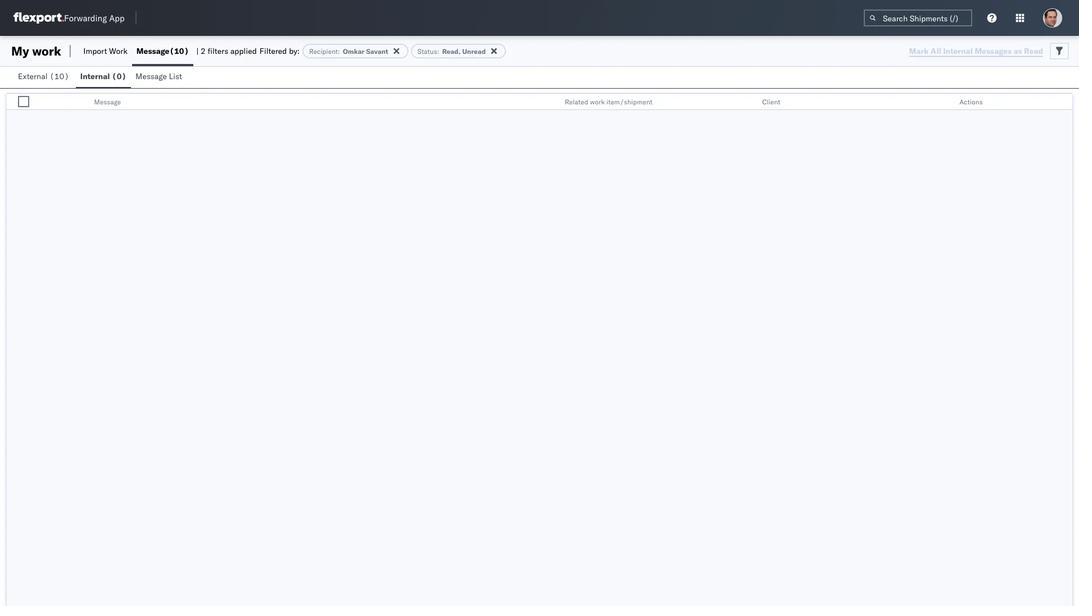 Task type: locate. For each thing, give the bounding box(es) containing it.
2 : from the left
[[437, 47, 439, 55]]

0 vertical spatial message
[[136, 46, 169, 56]]

1 vertical spatial message
[[135, 71, 167, 81]]

import work button
[[79, 36, 132, 66]]

forwarding app
[[64, 13, 125, 23]]

message inside "button"
[[135, 71, 167, 81]]

0 horizontal spatial (10)
[[50, 71, 69, 81]]

status
[[417, 47, 437, 55]]

(10) inside button
[[50, 71, 69, 81]]

1 horizontal spatial (10)
[[169, 46, 189, 56]]

work up external (10)
[[32, 43, 61, 59]]

: left omkar
[[338, 47, 340, 55]]

message (10)
[[136, 46, 189, 56]]

(10) left the |
[[169, 46, 189, 56]]

work right 'related'
[[590, 98, 605, 106]]

unread
[[462, 47, 486, 55]]

1 horizontal spatial :
[[437, 47, 439, 55]]

forwarding app link
[[13, 12, 125, 24]]

work
[[32, 43, 61, 59], [590, 98, 605, 106]]

work for my
[[32, 43, 61, 59]]

1 vertical spatial (10)
[[50, 71, 69, 81]]

(10)
[[169, 46, 189, 56], [50, 71, 69, 81]]

related
[[565, 98, 588, 106]]

1 horizontal spatial work
[[590, 98, 605, 106]]

message up message list
[[136, 46, 169, 56]]

my
[[11, 43, 29, 59]]

3 resize handle column header from the left
[[743, 94, 757, 111]]

recipient
[[309, 47, 338, 55]]

0 horizontal spatial work
[[32, 43, 61, 59]]

(10) right external
[[50, 71, 69, 81]]

2 resize handle column header from the left
[[546, 94, 559, 111]]

1 : from the left
[[338, 47, 340, 55]]

None checkbox
[[18, 96, 29, 107]]

internal (0) button
[[76, 66, 131, 88]]

(0)
[[112, 71, 126, 81]]

1 vertical spatial work
[[590, 98, 605, 106]]

forwarding
[[64, 13, 107, 23]]

: left "read,"
[[437, 47, 439, 55]]

list
[[169, 71, 182, 81]]

external (10)
[[18, 71, 69, 81]]

0 vertical spatial (10)
[[169, 46, 189, 56]]

:
[[338, 47, 340, 55], [437, 47, 439, 55]]

resize handle column header
[[52, 94, 66, 111], [546, 94, 559, 111], [743, 94, 757, 111], [940, 94, 954, 111], [1059, 94, 1072, 111]]

0 horizontal spatial :
[[338, 47, 340, 55]]

5 resize handle column header from the left
[[1059, 94, 1072, 111]]

app
[[109, 13, 125, 23]]

filtered
[[260, 46, 287, 56]]

message down internal (0) button
[[94, 98, 121, 106]]

message left list
[[135, 71, 167, 81]]

filters
[[208, 46, 228, 56]]

0 vertical spatial work
[[32, 43, 61, 59]]

(10) for external (10)
[[50, 71, 69, 81]]

message
[[136, 46, 169, 56], [135, 71, 167, 81], [94, 98, 121, 106]]

resize handle column header for related work item/shipment
[[743, 94, 757, 111]]

Search Shipments (/) text field
[[864, 10, 972, 26]]

| 2 filters applied filtered by:
[[196, 46, 300, 56]]

4 resize handle column header from the left
[[940, 94, 954, 111]]



Task type: vqa. For each thing, say whether or not it's contained in the screenshot.
Actual
no



Task type: describe. For each thing, give the bounding box(es) containing it.
: for status
[[437, 47, 439, 55]]

flexport. image
[[13, 12, 64, 24]]

my work
[[11, 43, 61, 59]]

work
[[109, 46, 127, 56]]

message for (10)
[[136, 46, 169, 56]]

internal (0)
[[80, 71, 126, 81]]

import
[[83, 46, 107, 56]]

work for related
[[590, 98, 605, 106]]

actions
[[960, 98, 983, 106]]

savant
[[366, 47, 388, 55]]

2 vertical spatial message
[[94, 98, 121, 106]]

message list
[[135, 71, 182, 81]]

(10) for message (10)
[[169, 46, 189, 56]]

resize handle column header for message
[[546, 94, 559, 111]]

message for list
[[135, 71, 167, 81]]

internal
[[80, 71, 110, 81]]

omkar
[[343, 47, 364, 55]]

applied
[[230, 46, 257, 56]]

|
[[196, 46, 199, 56]]

resize handle column header for actions
[[1059, 94, 1072, 111]]

related work item/shipment
[[565, 98, 652, 106]]

2
[[201, 46, 206, 56]]

client
[[762, 98, 780, 106]]

: for recipient
[[338, 47, 340, 55]]

1 resize handle column header from the left
[[52, 94, 66, 111]]

by:
[[289, 46, 300, 56]]

item/shipment
[[606, 98, 652, 106]]

recipient : omkar savant
[[309, 47, 388, 55]]

message list button
[[131, 66, 189, 88]]

import work
[[83, 46, 127, 56]]

external
[[18, 71, 48, 81]]

resize handle column header for client
[[940, 94, 954, 111]]

read,
[[442, 47, 461, 55]]

external (10) button
[[13, 66, 76, 88]]

status : read, unread
[[417, 47, 486, 55]]



